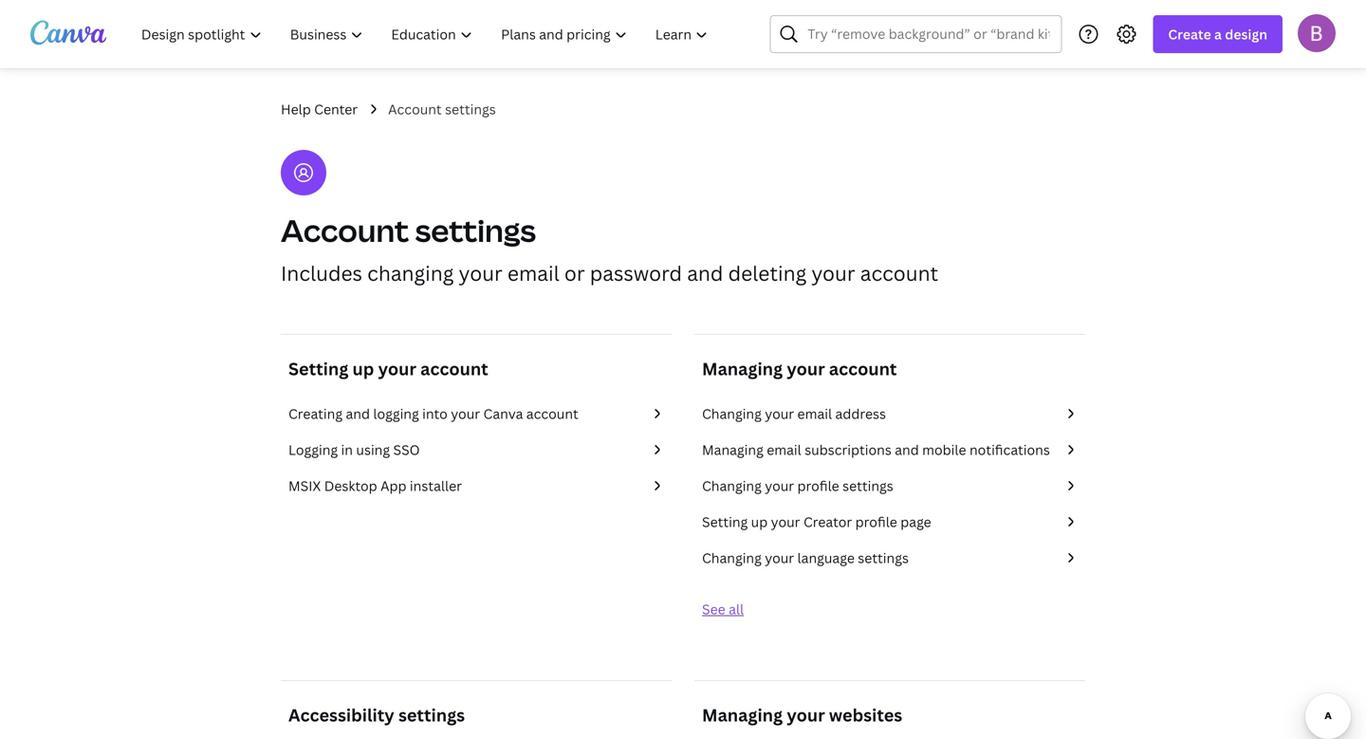 Task type: describe. For each thing, give the bounding box(es) containing it.
in
[[341, 441, 353, 459]]

changing for changing your email address
[[702, 405, 762, 423]]

creating and logging into your canva account
[[288, 405, 578, 423]]

accessibility settings
[[288, 703, 465, 727]]

changing your language settings link
[[702, 547, 1078, 568]]

into
[[422, 405, 448, 423]]

changing your email address
[[702, 405, 886, 423]]

email inside the account settings includes changing your email or password and deleting your account
[[507, 259, 559, 287]]

help center
[[281, 100, 358, 118]]

managing email subscriptions and mobile notifications link
[[702, 439, 1078, 460]]

creating and logging into your canva account link
[[288, 403, 664, 424]]

your right changing
[[459, 259, 503, 287]]

account settings
[[388, 100, 496, 118]]

changing your language settings
[[702, 549, 909, 567]]

settings for account settings
[[445, 100, 496, 118]]

account for account settings
[[388, 100, 442, 118]]

setting up your creator profile page link
[[702, 511, 1078, 532]]

creating
[[288, 405, 343, 423]]

setting up your account
[[288, 357, 488, 380]]

account for account settings includes changing your email or password and deleting your account
[[281, 210, 409, 251]]

installer
[[410, 477, 462, 495]]

top level navigation element
[[129, 15, 724, 53]]

deleting
[[728, 259, 807, 287]]

managing your account
[[702, 357, 897, 380]]

managing email subscriptions and mobile notifications
[[702, 441, 1050, 459]]

your down managing your account
[[765, 405, 794, 423]]

settings for accessibility settings
[[398, 703, 465, 727]]

up for creator
[[751, 513, 768, 531]]

managing for managing email subscriptions and mobile notifications
[[702, 441, 764, 459]]

see
[[702, 600, 725, 618]]

your right deleting
[[811, 259, 855, 287]]

logging
[[373, 405, 419, 423]]

notifications
[[970, 441, 1050, 459]]

changing your profile settings
[[702, 477, 893, 495]]

managing your websites
[[702, 703, 902, 727]]

account settings includes changing your email or password and deleting your account
[[281, 210, 938, 287]]

settings down the setting up your creator profile page link
[[858, 549, 909, 567]]

create a design
[[1168, 25, 1267, 43]]

setting for setting up your creator profile page
[[702, 513, 748, 531]]

using
[[356, 441, 390, 459]]

a
[[1214, 25, 1222, 43]]

msix
[[288, 477, 321, 495]]

Try "remove background" or "brand kit" search field
[[808, 16, 1050, 52]]

accessibility
[[288, 703, 394, 727]]

or
[[564, 259, 585, 287]]

websites
[[829, 703, 902, 727]]

mobile
[[922, 441, 966, 459]]

includes
[[281, 259, 362, 287]]

setting up your creator profile page
[[702, 513, 931, 531]]

your left language
[[765, 549, 794, 567]]



Task type: locate. For each thing, give the bounding box(es) containing it.
email left or
[[507, 259, 559, 287]]

logging in using sso
[[288, 441, 420, 459]]

your
[[459, 259, 503, 287], [811, 259, 855, 287], [378, 357, 416, 380], [787, 357, 825, 380], [451, 405, 480, 423], [765, 405, 794, 423], [765, 477, 794, 495], [771, 513, 800, 531], [765, 549, 794, 567], [787, 703, 825, 727]]

1 vertical spatial up
[[751, 513, 768, 531]]

desktop
[[324, 477, 377, 495]]

up for account
[[352, 357, 374, 380]]

up down the 'changing your profile settings'
[[751, 513, 768, 531]]

managing for managing your websites
[[702, 703, 783, 727]]

logging in using sso link
[[288, 439, 664, 460]]

account up includes
[[281, 210, 409, 251]]

settings right 'accessibility'
[[398, 703, 465, 727]]

address
[[835, 405, 886, 423]]

create a design button
[[1153, 15, 1283, 53]]

creator
[[803, 513, 852, 531]]

sso
[[393, 441, 420, 459]]

your up logging
[[378, 357, 416, 380]]

and
[[687, 259, 723, 287], [346, 405, 370, 423], [895, 441, 919, 459]]

1 vertical spatial setting
[[702, 513, 748, 531]]

setting for setting up your account
[[288, 357, 348, 380]]

account
[[388, 100, 442, 118], [281, 210, 409, 251]]

2 vertical spatial changing
[[702, 549, 762, 567]]

canva
[[483, 405, 523, 423]]

0 vertical spatial and
[[687, 259, 723, 287]]

3 managing from the top
[[702, 703, 783, 727]]

email down changing your email address
[[767, 441, 801, 459]]

your down the 'changing your profile settings'
[[771, 513, 800, 531]]

changing your email address link
[[702, 403, 1078, 424]]

0 vertical spatial account
[[388, 100, 442, 118]]

changing up all
[[702, 549, 762, 567]]

your right into
[[451, 405, 480, 423]]

and left deleting
[[687, 259, 723, 287]]

up up logging
[[352, 357, 374, 380]]

create
[[1168, 25, 1211, 43]]

bob builder image
[[1298, 14, 1336, 52]]

changing
[[702, 405, 762, 423], [702, 477, 762, 495], [702, 549, 762, 567]]

see all button
[[702, 600, 744, 618]]

2 changing from the top
[[702, 477, 762, 495]]

changing your profile settings link
[[702, 475, 1078, 496]]

0 horizontal spatial up
[[352, 357, 374, 380]]

1 horizontal spatial profile
[[855, 513, 897, 531]]

2 vertical spatial email
[[767, 441, 801, 459]]

1 horizontal spatial setting
[[702, 513, 748, 531]]

profile up setting up your creator profile page
[[797, 477, 839, 495]]

account inside the account settings includes changing your email or password and deleting your account
[[281, 210, 409, 251]]

0 vertical spatial managing
[[702, 357, 783, 380]]

1 vertical spatial changing
[[702, 477, 762, 495]]

your up changing your email address
[[787, 357, 825, 380]]

1 changing from the top
[[702, 405, 762, 423]]

settings down 'top level navigation' element
[[445, 100, 496, 118]]

0 horizontal spatial and
[[346, 405, 370, 423]]

all
[[729, 600, 744, 618]]

1 horizontal spatial up
[[751, 513, 768, 531]]

2 managing from the top
[[702, 441, 764, 459]]

2 vertical spatial and
[[895, 441, 919, 459]]

password
[[590, 259, 682, 287]]

2 horizontal spatial and
[[895, 441, 919, 459]]

center
[[314, 100, 358, 118]]

changing for changing your profile settings
[[702, 477, 762, 495]]

logging
[[288, 441, 338, 459]]

changing for changing your language settings
[[702, 549, 762, 567]]

0 vertical spatial email
[[507, 259, 559, 287]]

settings for account settings includes changing your email or password and deleting your account
[[415, 210, 536, 251]]

email left address
[[797, 405, 832, 423]]

1 vertical spatial account
[[281, 210, 409, 251]]

0 vertical spatial changing
[[702, 405, 762, 423]]

settings inside the account settings includes changing your email or password and deleting your account
[[415, 210, 536, 251]]

1 vertical spatial email
[[797, 405, 832, 423]]

0 vertical spatial profile
[[797, 477, 839, 495]]

account inside the account settings includes changing your email or password and deleting your account
[[860, 259, 938, 287]]

profile
[[797, 477, 839, 495], [855, 513, 897, 531]]

profile down changing your profile settings link
[[855, 513, 897, 531]]

changing
[[367, 259, 454, 287]]

0 horizontal spatial setting
[[288, 357, 348, 380]]

1 horizontal spatial and
[[687, 259, 723, 287]]

msix desktop app installer link
[[288, 475, 664, 496]]

0 vertical spatial up
[[352, 357, 374, 380]]

changing down managing your account
[[702, 405, 762, 423]]

0 horizontal spatial profile
[[797, 477, 839, 495]]

and left mobile
[[895, 441, 919, 459]]

1 vertical spatial managing
[[702, 441, 764, 459]]

and up "logging in using sso"
[[346, 405, 370, 423]]

see all
[[702, 600, 744, 618]]

help center link
[[281, 99, 358, 120]]

settings
[[445, 100, 496, 118], [415, 210, 536, 251], [843, 477, 893, 495], [858, 549, 909, 567], [398, 703, 465, 727]]

changing up setting up your creator profile page
[[702, 477, 762, 495]]

design
[[1225, 25, 1267, 43]]

account down 'top level navigation' element
[[388, 100, 442, 118]]

account settings link
[[388, 99, 496, 120]]

and inside the account settings includes changing your email or password and deleting your account
[[687, 259, 723, 287]]

settings up changing
[[415, 210, 536, 251]]

managing
[[702, 357, 783, 380], [702, 441, 764, 459], [702, 703, 783, 727]]

1 vertical spatial profile
[[855, 513, 897, 531]]

0 vertical spatial setting
[[288, 357, 348, 380]]

account
[[860, 259, 938, 287], [420, 357, 488, 380], [829, 357, 897, 380], [526, 405, 578, 423]]

your up setting up your creator profile page
[[765, 477, 794, 495]]

setting
[[288, 357, 348, 380], [702, 513, 748, 531]]

1 managing from the top
[[702, 357, 783, 380]]

language
[[797, 549, 855, 567]]

managing for managing your account
[[702, 357, 783, 380]]

1 vertical spatial and
[[346, 405, 370, 423]]

2 vertical spatial managing
[[702, 703, 783, 727]]

your left websites on the right
[[787, 703, 825, 727]]

3 changing from the top
[[702, 549, 762, 567]]

page
[[901, 513, 931, 531]]

help
[[281, 100, 311, 118]]

msix desktop app installer
[[288, 477, 462, 495]]

email
[[507, 259, 559, 287], [797, 405, 832, 423], [767, 441, 801, 459]]

app
[[381, 477, 407, 495]]

setting up 'creating'
[[288, 357, 348, 380]]

setting down the 'changing your profile settings'
[[702, 513, 748, 531]]

up
[[352, 357, 374, 380], [751, 513, 768, 531]]

settings down managing email subscriptions and mobile notifications
[[843, 477, 893, 495]]

subscriptions
[[805, 441, 892, 459]]



Task type: vqa. For each thing, say whether or not it's contained in the screenshot.
settings corresponding to Account settings
yes



